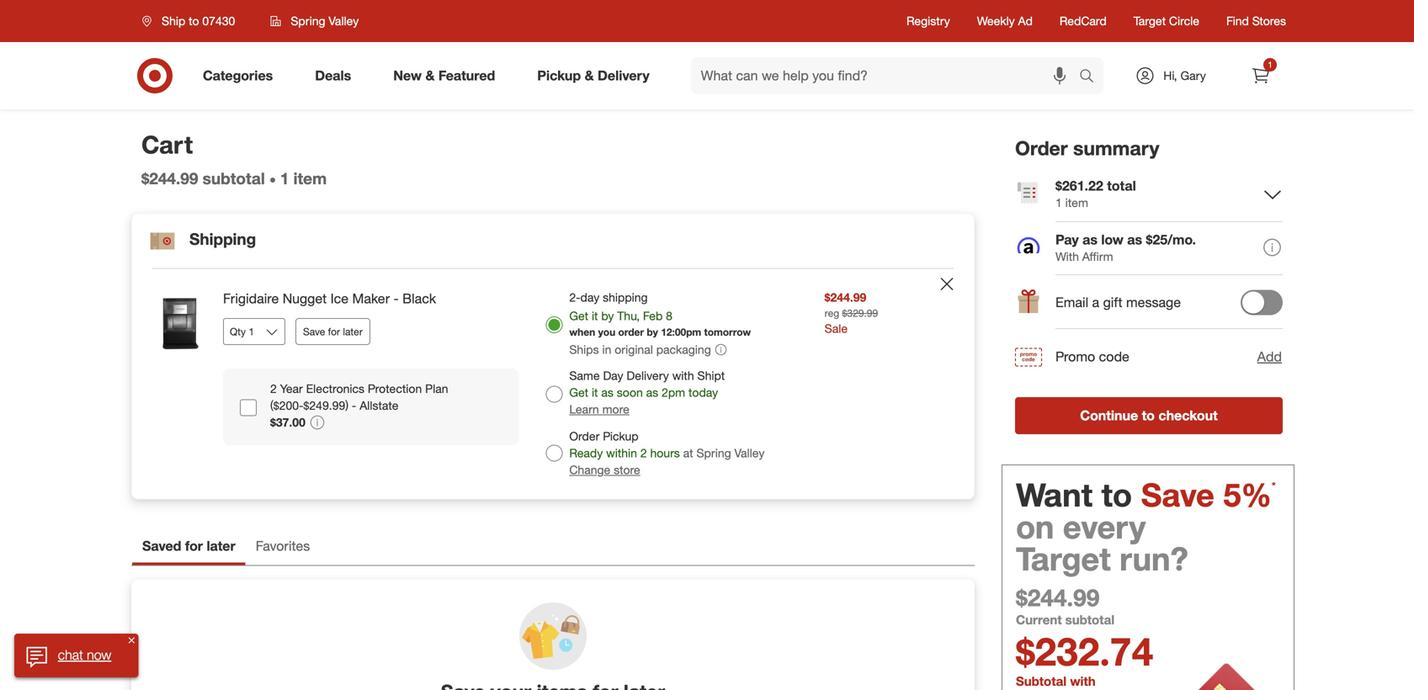 Task type: describe. For each thing, give the bounding box(es) containing it.
chat now
[[58, 647, 111, 664]]

total
[[1108, 177, 1137, 194]]

affirm image left pay
[[1018, 237, 1040, 254]]

search button
[[1072, 57, 1113, 98]]

with
[[1056, 249, 1080, 264]]

store
[[614, 463, 641, 478]]

reg
[[825, 307, 840, 320]]

at
[[684, 446, 694, 461]]

2-
[[570, 290, 581, 305]]

on every target run?
[[1017, 507, 1189, 578]]

protection
[[368, 382, 422, 396]]

weekly ad link
[[978, 13, 1033, 29]]

thu,
[[618, 309, 640, 323]]

want to save 5% *
[[1017, 475, 1277, 514]]

gift
[[1104, 294, 1123, 311]]

12:00pm
[[661, 326, 702, 339]]

✕
[[128, 635, 135, 646]]

1 link
[[1243, 57, 1280, 94]]

packaging
[[657, 342, 711, 357]]

promo code
[[1056, 348, 1130, 365]]

low
[[1102, 231, 1124, 248]]

spring valley
[[291, 13, 359, 28]]

chat now dialog
[[14, 634, 138, 678]]

as left 2pm
[[647, 385, 659, 400]]

2pm
[[662, 385, 686, 400]]

chat
[[58, 647, 83, 664]]

$37.00
[[270, 415, 306, 430]]

& for pickup
[[585, 67, 594, 84]]

hi,
[[1164, 68, 1178, 83]]

- inside 2 year electronics protection plan ($200-$249.99) - allstate
[[352, 399, 357, 413]]

when
[[570, 326, 596, 339]]

shipping
[[189, 230, 256, 249]]

from
[[646, 601, 671, 616]]

Store pickup radio
[[546, 445, 563, 462]]

Service plan for Frigidaire Nugget Ice Maker - Black checkbox
[[240, 400, 257, 417]]

*
[[1273, 479, 1277, 492]]

to for ship
[[189, 13, 199, 28]]

frigidaire nugget ice maker - black link
[[223, 289, 519, 308]]

& for new
[[426, 67, 435, 84]]

change
[[570, 463, 611, 478]]

hi, gary
[[1164, 68, 1207, 83]]

same
[[570, 369, 600, 383]]

feb
[[643, 309, 663, 323]]

original
[[615, 342, 653, 357]]

search
[[1072, 69, 1113, 86]]

black
[[403, 290, 436, 307]]

delivery for &
[[598, 67, 650, 84]]

What can we help you find? suggestions appear below search field
[[691, 57, 1084, 94]]

subtotal
[[1017, 674, 1067, 689]]

maker
[[352, 290, 390, 307]]

1 for 1
[[1269, 59, 1273, 70]]

same day delivery with shipt get it as soon as 2pm today learn more
[[570, 369, 725, 417]]

order for order summary
[[1016, 136, 1068, 160]]

continue to checkout button
[[1016, 397, 1284, 434]]

redcard
[[1060, 13, 1107, 28]]

order
[[619, 326, 644, 339]]

pay as low as $25/mo. with affirm
[[1056, 231, 1197, 264]]

soon
[[617, 385, 643, 400]]

learn more button
[[570, 401, 630, 418]]

ready
[[570, 446, 603, 461]]

frigidaire
[[223, 290, 279, 307]]

redcard link
[[1060, 13, 1107, 29]]

delivery for day
[[627, 369, 669, 383]]

to for want
[[1102, 475, 1133, 514]]

continue
[[1081, 407, 1139, 424]]

1 item
[[280, 169, 327, 188]]

order for order pickup ready within 2 hours at spring valley change store
[[570, 429, 600, 444]]

target inside on every target run?
[[1017, 539, 1111, 578]]

email a gift message
[[1056, 294, 1182, 311]]

2 inside order pickup ready within 2 hours at spring valley change store
[[641, 446, 647, 461]]

deals
[[315, 67, 351, 84]]

circle
[[1170, 13, 1200, 28]]

saved
[[142, 538, 181, 555]]

ad
[[1019, 13, 1033, 28]]

it inside same day delivery with shipt get it as soon as 2pm today learn more
[[592, 385, 598, 400]]

0 vertical spatial pickup
[[538, 67, 581, 84]]

code
[[1100, 348, 1130, 365]]

✕ button
[[125, 634, 138, 648]]

pay
[[1056, 231, 1079, 248]]

want
[[1017, 475, 1093, 514]]

registry link
[[907, 13, 951, 29]]

0 horizontal spatial $244.99
[[141, 169, 198, 188]]

continue to checkout
[[1081, 407, 1218, 424]]

find
[[1227, 13, 1250, 28]]

target inside target circle link
[[1134, 13, 1166, 28]]

electronics
[[306, 382, 365, 396]]

current
[[1017, 612, 1062, 628]]

2 inside 2 year electronics protection plan ($200-$249.99) - allstate
[[270, 382, 277, 396]]

hours
[[651, 446, 680, 461]]

$261.22
[[1056, 177, 1104, 194]]



Task type: locate. For each thing, give the bounding box(es) containing it.
1 horizontal spatial 1
[[1056, 195, 1063, 210]]

cart item ready to fulfill group
[[132, 269, 974, 499]]

save up run?
[[1142, 475, 1215, 514]]

1 it from the top
[[592, 309, 598, 323]]

0 vertical spatial get
[[570, 309, 589, 323]]

0 horizontal spatial -
[[352, 399, 357, 413]]

2 vertical spatial to
[[1102, 475, 1133, 514]]

it up learn more button
[[592, 385, 598, 400]]

to inside ship to 07430 dropdown button
[[189, 13, 199, 28]]

new
[[394, 67, 422, 84]]

1 vertical spatial get
[[570, 385, 589, 400]]

later for save for later
[[343, 326, 363, 338]]

to
[[189, 13, 199, 28], [1143, 407, 1155, 424], [1102, 475, 1133, 514]]

$329.99
[[843, 307, 879, 320]]

2
[[270, 382, 277, 396], [641, 446, 647, 461]]

to inside continue to checkout button
[[1143, 407, 1155, 424]]

with inside $244.99 current subtotal $232.74 subtotal with
[[1071, 674, 1096, 689]]

it down day
[[592, 309, 598, 323]]

2 vertical spatial 1
[[1056, 195, 1063, 210]]

registry
[[907, 13, 951, 28]]

now
[[87, 647, 111, 664]]

to right continue
[[1143, 407, 1155, 424]]

& inside the new & featured link
[[426, 67, 435, 84]]

spring right 'at'
[[697, 446, 732, 461]]

1 horizontal spatial later
[[343, 326, 363, 338]]

order up ready
[[570, 429, 600, 444]]

& inside pickup & delivery link
[[585, 67, 594, 84]]

2 get from the top
[[570, 385, 589, 400]]

frigidaire nugget ice maker - black image
[[146, 289, 213, 357]]

1 horizontal spatial $244.99
[[825, 290, 867, 305]]

promo
[[1056, 348, 1096, 365]]

0 horizontal spatial save
[[303, 326, 325, 338]]

ships in original packaging
[[570, 342, 715, 357]]

for for save
[[328, 326, 340, 338]]

1 horizontal spatial for
[[328, 326, 340, 338]]

target circle
[[1134, 13, 1200, 28]]

$244.99 up "reg"
[[825, 290, 867, 305]]

spring inside order pickup ready within 2 hours at spring valley change store
[[697, 446, 732, 461]]

item removed from cart.
[[570, 601, 698, 616]]

0 vertical spatial valley
[[329, 13, 359, 28]]

categories
[[203, 67, 273, 84]]

on
[[1017, 507, 1055, 546]]

1 get from the top
[[570, 309, 589, 323]]

2 horizontal spatial to
[[1143, 407, 1155, 424]]

None radio
[[546, 386, 563, 403]]

0 horizontal spatial with
[[673, 369, 694, 383]]

saved for later
[[142, 538, 236, 555]]

get up learn
[[570, 385, 589, 400]]

learn
[[570, 402, 599, 417]]

1 horizontal spatial valley
[[735, 446, 765, 461]]

with inside same day delivery with shipt get it as soon as 2pm today learn more
[[673, 369, 694, 383]]

allstate
[[360, 399, 399, 413]]

valley inside dropdown button
[[329, 13, 359, 28]]

cart.
[[674, 601, 698, 616]]

$244.99 current subtotal $232.74 subtotal with
[[1017, 583, 1154, 689]]

order
[[1016, 136, 1068, 160], [570, 429, 600, 444]]

subtotal
[[203, 169, 265, 188], [1066, 612, 1115, 628]]

2 year electronics protection plan ($200-$249.99) - allstate
[[270, 382, 449, 413]]

weekly ad
[[978, 13, 1033, 28]]

0 horizontal spatial item
[[294, 169, 327, 188]]

07430
[[202, 13, 235, 28]]

0 horizontal spatial to
[[189, 13, 199, 28]]

2 vertical spatial $244.99
[[1017, 583, 1100, 612]]

1 horizontal spatial 2
[[641, 446, 647, 461]]

0 vertical spatial by
[[602, 309, 614, 323]]

with up 2pm
[[673, 369, 694, 383]]

chat now button
[[14, 634, 138, 678]]

for
[[328, 326, 340, 338], [185, 538, 203, 555]]

$244.99 for sale
[[825, 290, 867, 305]]

1 horizontal spatial target
[[1134, 13, 1166, 28]]

in
[[603, 342, 612, 357]]

delivery inside same day delivery with shipt get it as soon as 2pm today learn more
[[627, 369, 669, 383]]

later down ice
[[343, 326, 363, 338]]

new & featured
[[394, 67, 495, 84]]

1 inside $261.22 total 1 item
[[1056, 195, 1063, 210]]

with right the 'subtotal'
[[1071, 674, 1096, 689]]

2-day shipping get it by thu, feb 8 when you order by 12:00pm tomorrow
[[570, 290, 751, 339]]

pickup & delivery
[[538, 67, 650, 84]]

1 vertical spatial save
[[1142, 475, 1215, 514]]

nugget
[[283, 290, 327, 307]]

a
[[1093, 294, 1100, 311]]

5%
[[1224, 475, 1273, 514]]

1 vertical spatial later
[[207, 538, 236, 555]]

0 vertical spatial subtotal
[[203, 169, 265, 188]]

1 vertical spatial $244.99
[[825, 290, 867, 305]]

none radio inside cart item ready to fulfill group
[[546, 386, 563, 403]]

1 vertical spatial spring
[[697, 446, 732, 461]]

2 it from the top
[[592, 385, 598, 400]]

1 vertical spatial -
[[352, 399, 357, 413]]

more
[[603, 402, 630, 417]]

by
[[602, 309, 614, 323], [647, 326, 658, 339]]

later
[[343, 326, 363, 338], [207, 538, 236, 555]]

get up the when
[[570, 309, 589, 323]]

target left circle
[[1134, 13, 1166, 28]]

later inside 'link'
[[207, 538, 236, 555]]

valley up deals 'link'
[[329, 13, 359, 28]]

1 horizontal spatial &
[[585, 67, 594, 84]]

to right ship
[[189, 13, 199, 28]]

day
[[581, 290, 600, 305]]

1 vertical spatial subtotal
[[1066, 612, 1115, 628]]

subtotal up shipping
[[203, 169, 265, 188]]

target circle link
[[1134, 13, 1200, 29]]

$244.99 reg $329.99 sale
[[825, 290, 879, 336]]

0 horizontal spatial target
[[1017, 539, 1111, 578]]

later right saved
[[207, 538, 236, 555]]

0 vertical spatial item
[[294, 169, 327, 188]]

1 vertical spatial by
[[647, 326, 658, 339]]

subtotal inside $244.99 current subtotal $232.74 subtotal with
[[1066, 612, 1115, 628]]

2 horizontal spatial $244.99
[[1017, 583, 1100, 612]]

today
[[689, 385, 719, 400]]

$261.22 total 1 item
[[1056, 177, 1137, 210]]

1 horizontal spatial save
[[1142, 475, 1215, 514]]

- left allstate
[[352, 399, 357, 413]]

valley inside order pickup ready within 2 hours at spring valley change store
[[735, 446, 765, 461]]

to for continue
[[1143, 407, 1155, 424]]

1 vertical spatial item
[[1066, 195, 1089, 210]]

- left 'black'
[[394, 290, 399, 307]]

gary
[[1181, 68, 1207, 83]]

0 vertical spatial $244.99
[[141, 169, 198, 188]]

0 horizontal spatial valley
[[329, 13, 359, 28]]

removed
[[597, 601, 643, 616]]

1 vertical spatial 2
[[641, 446, 647, 461]]

add
[[1258, 349, 1283, 365]]

weekly
[[978, 13, 1015, 28]]

None radio
[[546, 317, 563, 334]]

0 horizontal spatial 1
[[280, 169, 289, 188]]

$244.99 inside $244.99 current subtotal $232.74 subtotal with
[[1017, 583, 1100, 612]]

sale
[[825, 321, 848, 336]]

get inside 2-day shipping get it by thu, feb 8 when you order by 12:00pm tomorrow
[[570, 309, 589, 323]]

spring inside dropdown button
[[291, 13, 326, 28]]

1 right $244.99 subtotal
[[280, 169, 289, 188]]

valley right 'at'
[[735, 446, 765, 461]]

save down nugget at the top left of the page
[[303, 326, 325, 338]]

$244.99 inside the $244.99 reg $329.99 sale
[[825, 290, 867, 305]]

1 down the stores
[[1269, 59, 1273, 70]]

item inside $261.22 total 1 item
[[1066, 195, 1089, 210]]

1 vertical spatial valley
[[735, 446, 765, 461]]

affirm
[[1083, 249, 1114, 264]]

you
[[598, 326, 616, 339]]

0 vertical spatial it
[[592, 309, 598, 323]]

delivery
[[598, 67, 650, 84], [627, 369, 669, 383]]

to right the want
[[1102, 475, 1133, 514]]

0 horizontal spatial spring
[[291, 13, 326, 28]]

1 vertical spatial it
[[592, 385, 598, 400]]

1 horizontal spatial pickup
[[603, 429, 639, 444]]

1 vertical spatial pickup
[[603, 429, 639, 444]]

pickup inside order pickup ready within 2 hours at spring valley change store
[[603, 429, 639, 444]]

0 horizontal spatial 2
[[270, 382, 277, 396]]

by up you
[[602, 309, 614, 323]]

2 horizontal spatial 1
[[1269, 59, 1273, 70]]

1 horizontal spatial spring
[[697, 446, 732, 461]]

checkout
[[1159, 407, 1218, 424]]

favorites link
[[246, 530, 320, 566]]

affirm image left with
[[1016, 235, 1043, 262]]

1 horizontal spatial to
[[1102, 475, 1133, 514]]

ships
[[570, 342, 599, 357]]

as down day
[[602, 385, 614, 400]]

find stores
[[1227, 13, 1287, 28]]

new & featured link
[[379, 57, 517, 94]]

add button
[[1257, 346, 1284, 367]]

1 horizontal spatial order
[[1016, 136, 1068, 160]]

as up affirm
[[1083, 231, 1098, 248]]

by down feb
[[647, 326, 658, 339]]

0 vertical spatial save
[[303, 326, 325, 338]]

shipping
[[603, 290, 648, 305]]

0 vertical spatial delivery
[[598, 67, 650, 84]]

it inside 2-day shipping get it by thu, feb 8 when you order by 12:00pm tomorrow
[[592, 309, 598, 323]]

pickup & delivery link
[[523, 57, 671, 94]]

0 horizontal spatial &
[[426, 67, 435, 84]]

spring up deals
[[291, 13, 326, 28]]

0 vertical spatial spring
[[291, 13, 326, 28]]

$232.74
[[1017, 628, 1154, 675]]

for right saved
[[185, 538, 203, 555]]

$249.99)
[[304, 399, 349, 413]]

target down the want
[[1017, 539, 1111, 578]]

0 horizontal spatial order
[[570, 429, 600, 444]]

0 vertical spatial 1
[[1269, 59, 1273, 70]]

2 & from the left
[[585, 67, 594, 84]]

later inside button
[[343, 326, 363, 338]]

1 vertical spatial order
[[570, 429, 600, 444]]

for for saved
[[185, 538, 203, 555]]

0 vertical spatial order
[[1016, 136, 1068, 160]]

order up $261.22
[[1016, 136, 1068, 160]]

1 vertical spatial target
[[1017, 539, 1111, 578]]

0 vertical spatial to
[[189, 13, 199, 28]]

0 vertical spatial later
[[343, 326, 363, 338]]

as right "low"
[[1128, 231, 1143, 248]]

1 vertical spatial delivery
[[627, 369, 669, 383]]

spring valley button
[[260, 6, 370, 36]]

save inside button
[[303, 326, 325, 338]]

for inside button
[[328, 326, 340, 338]]

2 left year
[[270, 382, 277, 396]]

0 horizontal spatial subtotal
[[203, 169, 265, 188]]

1 vertical spatial 1
[[280, 169, 289, 188]]

for inside 'link'
[[185, 538, 203, 555]]

0 vertical spatial 2
[[270, 382, 277, 396]]

1 down $261.22
[[1056, 195, 1063, 210]]

later for saved for later
[[207, 538, 236, 555]]

order inside order pickup ready within 2 hours at spring valley change store
[[570, 429, 600, 444]]

$244.99 for $232.74
[[1017, 583, 1100, 612]]

item
[[570, 601, 594, 616]]

$244.99 down "cart"
[[141, 169, 198, 188]]

1 for 1 item
[[280, 169, 289, 188]]

0 horizontal spatial for
[[185, 538, 203, 555]]

save for later
[[303, 326, 363, 338]]

0 vertical spatial for
[[328, 326, 340, 338]]

1 horizontal spatial item
[[1066, 195, 1089, 210]]

0 horizontal spatial later
[[207, 538, 236, 555]]

within
[[606, 446, 637, 461]]

1 vertical spatial for
[[185, 538, 203, 555]]

0 horizontal spatial pickup
[[538, 67, 581, 84]]

1 horizontal spatial with
[[1071, 674, 1096, 689]]

as
[[1083, 231, 1098, 248], [1128, 231, 1143, 248], [602, 385, 614, 400], [647, 385, 659, 400]]

stores
[[1253, 13, 1287, 28]]

1 vertical spatial with
[[1071, 674, 1096, 689]]

get inside same day delivery with shipt get it as soon as 2pm today learn more
[[570, 385, 589, 400]]

1 horizontal spatial by
[[647, 326, 658, 339]]

target
[[1134, 13, 1166, 28], [1017, 539, 1111, 578]]

1 horizontal spatial -
[[394, 290, 399, 307]]

1 & from the left
[[426, 67, 435, 84]]

run?
[[1120, 539, 1189, 578]]

$244.99 up "$232.74"
[[1017, 583, 1100, 612]]

8
[[666, 309, 673, 323]]

valley
[[329, 13, 359, 28], [735, 446, 765, 461]]

0 vertical spatial with
[[673, 369, 694, 383]]

1 horizontal spatial subtotal
[[1066, 612, 1115, 628]]

affirm image
[[1016, 235, 1043, 262], [1018, 237, 1040, 254]]

categories link
[[189, 57, 294, 94]]

order pickup ready within 2 hours at spring valley change store
[[570, 429, 765, 478]]

ship
[[162, 13, 186, 28]]

subtotal right current
[[1066, 612, 1115, 628]]

2 left hours
[[641, 446, 647, 461]]

1 vertical spatial to
[[1143, 407, 1155, 424]]

for down frigidaire nugget ice maker - black
[[328, 326, 340, 338]]

0 vertical spatial target
[[1134, 13, 1166, 28]]

summary
[[1074, 136, 1160, 160]]

0 horizontal spatial by
[[602, 309, 614, 323]]

0 vertical spatial -
[[394, 290, 399, 307]]



Task type: vqa. For each thing, say whether or not it's contained in the screenshot.
Pay
yes



